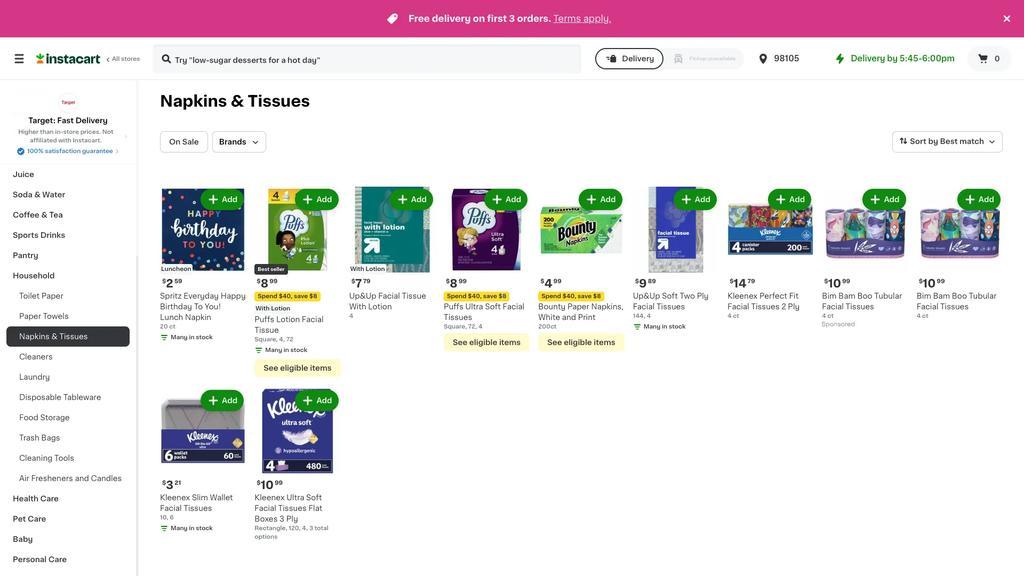Task type: vqa. For each thing, say whether or not it's contained in the screenshot.
app at the left of the page
no



Task type: describe. For each thing, give the bounding box(es) containing it.
up&up for facial
[[633, 293, 660, 300]]

0 horizontal spatial eligible
[[280, 365, 308, 372]]

air fresheners and candles
[[19, 475, 122, 482]]

water
[[42, 191, 65, 198]]

3 inside "limited time offer" region
[[509, 14, 515, 23]]

79 for 7
[[363, 279, 371, 285]]

$8 for bounty paper napkins, white and print
[[593, 294, 601, 299]]

target: fast delivery
[[28, 117, 108, 124]]

meat & seafood
[[13, 69, 75, 77]]

tissue inside the up&up facial tissue with lotion 4
[[402, 293, 426, 300]]

flat
[[309, 505, 323, 512]]

cleaners link
[[6, 347, 130, 367]]

delivery button
[[596, 48, 664, 69]]

spend $40, save $8 for puffs lotion facial tissue
[[258, 294, 317, 299]]

stock for 3
[[196, 525, 213, 531]]

napkins,
[[591, 303, 624, 311]]

14
[[734, 278, 747, 289]]

see eligible items for print
[[548, 339, 616, 346]]

toilet paper link
[[6, 286, 130, 306]]

white
[[539, 314, 560, 321]]

many in stock for spend $40, save $8
[[265, 348, 307, 353]]

$8 for puffs lotion facial tissue
[[309, 294, 317, 299]]

eligible for square,
[[469, 339, 498, 346]]

brands
[[219, 138, 246, 146]]

first
[[487, 14, 507, 23]]

1 horizontal spatial napkins & tissues
[[160, 93, 310, 109]]

everyday
[[184, 293, 219, 300]]

in-
[[55, 129, 63, 135]]

guarantee
[[82, 148, 113, 154]]

facial inside the up&up facial tissue with lotion 4
[[378, 293, 400, 300]]

instacart logo image
[[36, 52, 100, 65]]

pantry link
[[6, 245, 130, 266]]

0 horizontal spatial napkins & tissues
[[19, 333, 88, 340]]

household link
[[6, 266, 130, 286]]

facial inside the puffs ultra soft facial tissues square, 72, 4
[[503, 303, 525, 311]]

pet
[[13, 515, 26, 523]]

kleenex slim wallet facial tissues 10, 6
[[160, 494, 233, 521]]

target: fast delivery link
[[28, 93, 108, 126]]

cleaning
[[19, 455, 52, 462]]

disposable
[[19, 394, 61, 401]]

many for 2
[[171, 335, 188, 341]]

coffee & tea
[[13, 211, 63, 219]]

best match
[[940, 138, 984, 145]]

lotion inside puffs lotion facial tissue square, 4, 72
[[276, 316, 300, 323]]

by for sort
[[929, 138, 938, 145]]

pet care
[[13, 515, 46, 523]]

3 up rectangle,
[[280, 515, 284, 523]]

lotion up puffs lotion facial tissue square, 4, 72
[[271, 306, 290, 312]]

& for napkins & tissues link on the left of page
[[51, 333, 57, 340]]

higher than in-store prices. not affiliated with instacart. link
[[9, 128, 128, 145]]

0 horizontal spatial see
[[264, 365, 278, 372]]

cleaners
[[19, 353, 53, 361]]

spend for puffs ultra soft facial tissues
[[447, 294, 467, 299]]

$ inside the $ 2 59
[[162, 279, 166, 285]]

napkin
[[185, 314, 211, 321]]

candles
[[91, 475, 122, 482]]

seafood
[[42, 69, 75, 77]]

$ inside $ 7 79
[[351, 279, 355, 285]]

5:45-
[[900, 54, 922, 62]]

juice link
[[6, 164, 130, 185]]

$ 7 79
[[351, 278, 371, 289]]

spritz
[[160, 293, 182, 300]]

1 bim from the left
[[822, 293, 837, 300]]

2 inside kleenex perfect fit facial tissues 2 ply 4 ct
[[782, 303, 786, 311]]

facial inside up&up soft two ply facial tissues 144, 4
[[633, 303, 655, 311]]

8 for puffs lotion facial tissue
[[261, 278, 268, 289]]

save for puffs lotion facial tissue
[[294, 294, 308, 299]]

200ct
[[539, 324, 557, 330]]

1 tubular from the left
[[875, 293, 902, 300]]

up&up facial tissue with lotion 4
[[349, 293, 426, 319]]

product group containing 2
[[160, 187, 246, 344]]

tools
[[54, 455, 74, 462]]

sort by
[[910, 138, 938, 145]]

1 bam from the left
[[839, 293, 856, 300]]

care for pet care
[[28, 515, 46, 523]]

4 inside the up&up facial tissue with lotion 4
[[349, 313, 353, 319]]

$ 8 99 for puffs ultra soft facial tissues
[[446, 278, 467, 289]]

1 boo from the left
[[858, 293, 873, 300]]

meat
[[13, 69, 33, 77]]

print
[[578, 314, 596, 321]]

than
[[40, 129, 54, 135]]

0 horizontal spatial see eligible items
[[264, 365, 332, 372]]

stock for 9
[[669, 324, 686, 330]]

limited time offer region
[[0, 0, 1001, 37]]

towels
[[43, 313, 69, 320]]

$40, for bounty paper napkins, white and print
[[563, 294, 576, 299]]

72
[[286, 337, 293, 343]]

in for 9
[[662, 324, 668, 330]]

with inside the up&up facial tissue with lotion 4
[[349, 303, 366, 311]]

with up 7
[[350, 266, 364, 272]]

see eligible items button for print
[[539, 334, 625, 352]]

soft inside up&up soft two ply facial tissues 144, 4
[[662, 293, 678, 300]]

delivery by 5:45-6:00pm
[[851, 54, 955, 62]]

facial inside kleenex perfect fit facial tissues 2 ply 4 ct
[[728, 303, 749, 311]]

$ 3 21
[[162, 479, 181, 491]]

lotion up $ 7 79 in the left of the page
[[366, 266, 385, 272]]

food storage link
[[6, 408, 130, 428]]

personal
[[13, 556, 47, 563]]

many for 9
[[644, 324, 661, 330]]

sale
[[182, 138, 199, 146]]

product group containing 3
[[160, 388, 246, 535]]

59
[[174, 279, 182, 285]]

up&up soft two ply facial tissues 144, 4
[[633, 293, 709, 319]]

3 left total
[[309, 525, 313, 531]]

see for tissues
[[453, 339, 468, 346]]

bags
[[41, 434, 60, 442]]

1 vertical spatial with lotion
[[256, 306, 290, 312]]

0 horizontal spatial delivery
[[76, 117, 108, 124]]

sort
[[910, 138, 927, 145]]

1 vertical spatial napkins
[[19, 333, 50, 340]]

ply inside kleenex ultra soft facial tissues flat boxes 3 ply rectangle, 120, 4, 3 total options
[[286, 515, 298, 523]]

ct inside "spritz everyday happy birthday to you! lunch napkin 20 ct"
[[169, 324, 176, 330]]

ply inside up&up soft two ply facial tissues 144, 4
[[697, 293, 709, 300]]

personal care
[[13, 556, 67, 563]]

soft for 10
[[306, 494, 322, 501]]

144,
[[633, 313, 646, 319]]

health care
[[13, 495, 59, 503]]

product group containing 14
[[728, 187, 814, 321]]

21
[[175, 480, 181, 486]]

drinks
[[40, 232, 65, 239]]

spend $40, save $8 for puffs ultra soft facial tissues
[[447, 294, 507, 299]]

& up brands dropdown button
[[231, 93, 244, 109]]

20
[[160, 324, 168, 330]]

9
[[639, 278, 647, 289]]

sports drinks
[[13, 232, 65, 239]]

tissues inside the puffs ultra soft facial tissues square, 72, 4
[[444, 314, 472, 321]]

pantry
[[13, 252, 38, 259]]

square, inside the puffs ultra soft facial tissues square, 72, 4
[[444, 324, 467, 330]]

paper towels
[[19, 313, 69, 320]]

many in stock for 3
[[171, 525, 213, 531]]

by for delivery
[[887, 54, 898, 62]]

you!
[[205, 303, 221, 311]]

perfect
[[760, 293, 787, 300]]

birthday
[[160, 303, 192, 311]]

4 inside the puffs ultra soft facial tissues square, 72, 4
[[479, 324, 483, 330]]

tissues inside kleenex perfect fit facial tissues 2 ply 4 ct
[[751, 303, 780, 311]]

up&up for lotion
[[349, 293, 377, 300]]

1 vertical spatial and
[[75, 475, 89, 482]]

many in stock for 2
[[171, 335, 213, 341]]

on
[[169, 138, 181, 146]]

ice
[[13, 90, 25, 97]]

frozen
[[13, 110, 39, 117]]

product group containing 4
[[539, 187, 625, 352]]

bakery link
[[6, 124, 130, 144]]

ultra for 10
[[287, 494, 304, 501]]

ice cream
[[13, 90, 52, 97]]

personal care link
[[6, 550, 130, 570]]

in for 3
[[189, 525, 195, 531]]

happy
[[221, 293, 246, 300]]

fast
[[57, 117, 74, 124]]

ice cream link
[[6, 83, 130, 104]]

see eligible items button for square,
[[444, 334, 530, 352]]

lunch
[[160, 314, 183, 321]]

3 inside product group
[[166, 479, 174, 491]]

kleenex perfect fit facial tissues 2 ply 4 ct
[[728, 293, 800, 319]]

with
[[58, 138, 71, 144]]

$40, for puffs ultra soft facial tissues
[[468, 294, 482, 299]]

2 bim bam boo tubular facial tissues 4 ct from the left
[[917, 293, 997, 319]]

$40, for puffs lotion facial tissue
[[279, 294, 293, 299]]

disposable tableware link
[[6, 387, 130, 408]]

cheese link
[[6, 144, 130, 164]]

health care link
[[6, 489, 130, 509]]



Task type: locate. For each thing, give the bounding box(es) containing it.
spend $40, save $8 up the puffs ultra soft facial tissues square, 72, 4
[[447, 294, 507, 299]]

items down puffs lotion facial tissue square, 4, 72
[[310, 365, 332, 372]]

bakery
[[13, 130, 40, 138]]

many for spend $40, save $8
[[265, 348, 282, 353]]

square, left 72,
[[444, 324, 467, 330]]

1 vertical spatial by
[[929, 138, 938, 145]]

2 horizontal spatial $40,
[[563, 294, 576, 299]]

best left seller
[[258, 267, 270, 272]]

delivery for delivery by 5:45-6:00pm
[[851, 54, 885, 62]]

2 bim from the left
[[917, 293, 931, 300]]

1 horizontal spatial and
[[562, 314, 576, 321]]

eligible down 72,
[[469, 339, 498, 346]]

$8 up puffs lotion facial tissue square, 4, 72
[[309, 294, 317, 299]]

1 horizontal spatial with lotion
[[350, 266, 385, 272]]

2 $40, from the left
[[468, 294, 482, 299]]

1 horizontal spatial napkins
[[160, 93, 227, 109]]

paper inside "bounty paper napkins, white and print 200ct"
[[568, 303, 589, 311]]

1 horizontal spatial bam
[[933, 293, 950, 300]]

1 8 from the left
[[261, 278, 268, 289]]

product group containing 7
[[349, 187, 435, 321]]

best for best match
[[940, 138, 958, 145]]

square, left 72
[[255, 337, 278, 343]]

2 bam from the left
[[933, 293, 950, 300]]

higher
[[18, 129, 39, 135]]

2 down perfect
[[782, 303, 786, 311]]

up&up down $ 7 79 in the left of the page
[[349, 293, 377, 300]]

many down 6
[[171, 525, 188, 531]]

puffs inside the puffs ultra soft facial tissues square, 72, 4
[[444, 303, 464, 311]]

& for coffee & tea link
[[41, 211, 47, 219]]

3 $40, from the left
[[563, 294, 576, 299]]

1 horizontal spatial items
[[499, 339, 521, 346]]

by
[[887, 54, 898, 62], [929, 138, 938, 145]]

1 horizontal spatial soft
[[485, 303, 501, 311]]

1 horizontal spatial spend $40, save $8
[[447, 294, 507, 299]]

save inside product group
[[578, 294, 592, 299]]

see eligible items inside product group
[[548, 339, 616, 346]]

facial inside kleenex slim wallet facial tissues 10, 6
[[160, 505, 182, 512]]

in down 72
[[284, 348, 289, 353]]

see for and
[[548, 339, 562, 346]]

2 save from the left
[[483, 294, 497, 299]]

0 horizontal spatial tissue
[[255, 327, 279, 334]]

4 inside kleenex perfect fit facial tissues 2 ply 4 ct
[[728, 313, 732, 319]]

1 vertical spatial paper
[[568, 303, 589, 311]]

soda & water
[[13, 191, 65, 198]]

1 horizontal spatial puffs
[[444, 303, 464, 311]]

0 horizontal spatial $ 8 99
[[257, 278, 278, 289]]

napkins & tissues
[[160, 93, 310, 109], [19, 333, 88, 340]]

0 horizontal spatial paper
[[19, 313, 41, 320]]

with lotion up puffs lotion facial tissue square, 4, 72
[[256, 306, 290, 312]]

1 horizontal spatial see eligible items button
[[444, 334, 530, 352]]

ply inside kleenex perfect fit facial tissues 2 ply 4 ct
[[788, 303, 800, 311]]

in for spend $40, save $8
[[284, 348, 289, 353]]

0 vertical spatial napkins
[[160, 93, 227, 109]]

delivery for delivery
[[622, 55, 654, 62]]

lotion up 72
[[276, 316, 300, 323]]

2 spend from the left
[[447, 294, 467, 299]]

higher than in-store prices. not affiliated with instacart.
[[18, 129, 113, 144]]

1 vertical spatial square,
[[255, 337, 278, 343]]

0 horizontal spatial spend
[[258, 294, 277, 299]]

& right meat
[[34, 69, 41, 77]]

4, left 72
[[279, 337, 285, 343]]

0 horizontal spatial bim bam boo tubular facial tissues 4 ct
[[822, 293, 902, 319]]

stock down kleenex slim wallet facial tissues 10, 6
[[196, 525, 213, 531]]

0 horizontal spatial see eligible items button
[[255, 359, 341, 377]]

1 horizontal spatial 79
[[748, 279, 755, 285]]

0 horizontal spatial puffs
[[255, 316, 274, 323]]

1 horizontal spatial tissue
[[402, 293, 426, 300]]

& for soda & water link on the top left of page
[[34, 191, 41, 198]]

in down kleenex slim wallet facial tissues 10, 6
[[189, 525, 195, 531]]

0 button
[[968, 46, 1012, 71]]

soft inside the puffs ultra soft facial tissues square, 72, 4
[[485, 303, 501, 311]]

kleenex inside kleenex ultra soft facial tissues flat boxes 3 ply rectangle, 120, 4, 3 total options
[[255, 494, 285, 501]]

& right soda
[[34, 191, 41, 198]]

see eligible items down print
[[548, 339, 616, 346]]

1 $8 from the left
[[309, 294, 317, 299]]

bim
[[822, 293, 837, 300], [917, 293, 931, 300]]

1 horizontal spatial see
[[453, 339, 468, 346]]

4
[[545, 278, 553, 289], [728, 313, 732, 319], [822, 313, 826, 319], [349, 313, 353, 319], [647, 313, 651, 319], [917, 313, 921, 319], [479, 324, 483, 330]]

see down puffs lotion facial tissue square, 4, 72
[[264, 365, 278, 372]]

3 left 21
[[166, 479, 174, 491]]

&
[[34, 69, 41, 77], [231, 93, 244, 109], [34, 191, 41, 198], [41, 211, 47, 219], [51, 333, 57, 340]]

$8 up the puffs ultra soft facial tissues square, 72, 4
[[499, 294, 507, 299]]

spend up "bounty"
[[542, 294, 561, 299]]

0 vertical spatial ultra
[[466, 303, 483, 311]]

4, inside puffs lotion facial tissue square, 4, 72
[[279, 337, 285, 343]]

100% satisfaction guarantee
[[27, 148, 113, 154]]

8 down best seller
[[261, 278, 268, 289]]

1 horizontal spatial eligible
[[469, 339, 498, 346]]

0 horizontal spatial bam
[[839, 293, 856, 300]]

2 boo from the left
[[952, 293, 967, 300]]

1 horizontal spatial $8
[[499, 294, 507, 299]]

2 horizontal spatial $ 10 99
[[919, 278, 945, 289]]

tissues inside up&up soft two ply facial tissues 144, 4
[[657, 303, 685, 311]]

paper for bounty
[[568, 303, 589, 311]]

ply up 120,
[[286, 515, 298, 523]]

with
[[350, 266, 364, 272], [349, 303, 366, 311], [256, 306, 270, 312]]

2 horizontal spatial soft
[[662, 293, 678, 300]]

2 horizontal spatial spend $40, save $8
[[542, 294, 601, 299]]

eligible down 72
[[280, 365, 308, 372]]

spend down best seller
[[258, 294, 277, 299]]

1 up&up from the left
[[349, 293, 377, 300]]

None search field
[[153, 44, 582, 74]]

frozen foods
[[13, 110, 64, 117]]

best left match
[[940, 138, 958, 145]]

3 save from the left
[[578, 294, 592, 299]]

cream
[[27, 90, 52, 97]]

see down the '200ct' on the right bottom
[[548, 339, 562, 346]]

0 horizontal spatial ultra
[[287, 494, 304, 501]]

1 horizontal spatial tubular
[[969, 293, 997, 300]]

$ inside $ 14 79
[[730, 279, 734, 285]]

best seller
[[258, 267, 285, 272]]

1 vertical spatial best
[[258, 267, 270, 272]]

slim
[[192, 494, 208, 501]]

1 vertical spatial napkins & tissues
[[19, 333, 88, 340]]

two
[[680, 293, 695, 300]]

care right the pet
[[28, 515, 46, 523]]

1 spend $40, save $8 from the left
[[258, 294, 317, 299]]

see down the puffs ultra soft facial tissues square, 72, 4
[[453, 339, 468, 346]]

6:00pm
[[922, 54, 955, 62]]

$40, up the puffs ultra soft facial tissues square, 72, 4
[[468, 294, 482, 299]]

0 vertical spatial 2
[[166, 278, 173, 289]]

& left tea
[[41, 211, 47, 219]]

2 horizontal spatial paper
[[568, 303, 589, 311]]

store
[[63, 129, 79, 135]]

eligible for print
[[564, 339, 592, 346]]

napkins & tissues link
[[6, 327, 130, 347]]

$40, up "bounty"
[[563, 294, 576, 299]]

0 horizontal spatial 4,
[[279, 337, 285, 343]]

square, inside puffs lotion facial tissue square, 4, 72
[[255, 337, 278, 343]]

items for soft
[[499, 339, 521, 346]]

tableware
[[63, 394, 101, 401]]

stock for spend $40, save $8
[[291, 348, 307, 353]]

paper up towels
[[41, 292, 63, 300]]

baby
[[13, 536, 33, 543]]

$8 for puffs ultra soft facial tissues
[[499, 294, 507, 299]]

facial inside kleenex ultra soft facial tissues flat boxes 3 ply rectangle, 120, 4, 3 total options
[[255, 505, 276, 512]]

1 horizontal spatial spend
[[447, 294, 467, 299]]

ply right two
[[697, 293, 709, 300]]

79 right 7
[[363, 279, 371, 285]]

in down napkin
[[189, 335, 195, 341]]

1 vertical spatial 4,
[[302, 525, 308, 531]]

& down towels
[[51, 333, 57, 340]]

ct inside kleenex perfect fit facial tissues 2 ply 4 ct
[[733, 313, 739, 319]]

$40, down seller
[[279, 294, 293, 299]]

spend $40, save $8
[[258, 294, 317, 299], [447, 294, 507, 299], [542, 294, 601, 299]]

2 tubular from the left
[[969, 293, 997, 300]]

0 horizontal spatial 10
[[261, 479, 274, 491]]

1 vertical spatial tissue
[[255, 327, 279, 334]]

up&up down $ 9 89
[[633, 293, 660, 300]]

care for personal care
[[48, 556, 67, 563]]

$ 14 79
[[730, 278, 755, 289]]

4, right 120,
[[302, 525, 308, 531]]

2 left '59'
[[166, 278, 173, 289]]

120,
[[289, 525, 301, 531]]

see inside product group
[[548, 339, 562, 346]]

0 horizontal spatial tubular
[[875, 293, 902, 300]]

spend $40, save $8 for bounty paper napkins, white and print
[[542, 294, 601, 299]]

and inside "bounty paper napkins, white and print 200ct"
[[562, 314, 576, 321]]

$ inside $ 4 99
[[541, 279, 545, 285]]

$ 8 99 down best seller
[[257, 278, 278, 289]]

soft for spend $40, save $8
[[485, 303, 501, 311]]

ultra inside kleenex ultra soft facial tissues flat boxes 3 ply rectangle, 120, 4, 3 total options
[[287, 494, 304, 501]]

1 horizontal spatial ply
[[697, 293, 709, 300]]

1 horizontal spatial $ 8 99
[[446, 278, 467, 289]]

delivery inside button
[[622, 55, 654, 62]]

72,
[[468, 324, 477, 330]]

see eligible items button down 72,
[[444, 334, 530, 352]]

2 horizontal spatial delivery
[[851, 54, 885, 62]]

paper
[[41, 292, 63, 300], [568, 303, 589, 311], [19, 313, 41, 320]]

1 $40, from the left
[[279, 294, 293, 299]]

many down 144,
[[644, 324, 661, 330]]

food storage
[[19, 414, 70, 421]]

spend for bounty paper napkins, white and print
[[542, 294, 561, 299]]

$ 8 99 up the puffs ultra soft facial tissues square, 72, 4
[[446, 278, 467, 289]]

items down print
[[594, 339, 616, 346]]

ultra
[[466, 303, 483, 311], [287, 494, 304, 501]]

paper down toilet at left
[[19, 313, 41, 320]]

sponsored badge image
[[822, 322, 855, 328]]

100% satisfaction guarantee button
[[17, 145, 119, 156]]

2 horizontal spatial spend
[[542, 294, 561, 299]]

1 vertical spatial puffs
[[255, 316, 274, 323]]

delivery
[[851, 54, 885, 62], [622, 55, 654, 62], [76, 117, 108, 124]]

up&up inside up&up soft two ply facial tissues 144, 4
[[633, 293, 660, 300]]

1 vertical spatial care
[[28, 515, 46, 523]]

spend $40, save $8 up "bounty"
[[542, 294, 601, 299]]

0 horizontal spatial napkins
[[19, 333, 50, 340]]

0 horizontal spatial $ 10 99
[[257, 479, 283, 491]]

spend for puffs lotion facial tissue
[[258, 294, 277, 299]]

bounty paper napkins, white and print 200ct
[[539, 303, 624, 330]]

in down up&up soft two ply facial tissues 144, 4
[[662, 324, 668, 330]]

98105 button
[[757, 44, 821, 74]]

1 spend from the left
[[258, 294, 277, 299]]

1 horizontal spatial 10
[[828, 278, 841, 289]]

product group containing 9
[[633, 187, 719, 334]]

best inside field
[[940, 138, 958, 145]]

kleenex down $ 14 79
[[728, 293, 758, 300]]

1 horizontal spatial see eligible items
[[453, 339, 521, 346]]

2 horizontal spatial ply
[[788, 303, 800, 311]]

2 horizontal spatial see eligible items
[[548, 339, 616, 346]]

stock down up&up soft two ply facial tissues 144, 4
[[669, 324, 686, 330]]

2 horizontal spatial eligible
[[564, 339, 592, 346]]

stores
[[121, 56, 140, 62]]

0 horizontal spatial best
[[258, 267, 270, 272]]

stock down 72
[[291, 348, 307, 353]]

save up the puffs ultra soft facial tissues square, 72, 4
[[483, 294, 497, 299]]

puffs lotion facial tissue square, 4, 72
[[255, 316, 324, 343]]

items down the puffs ultra soft facial tissues square, 72, 4
[[499, 339, 521, 346]]

see eligible items
[[453, 339, 521, 346], [548, 339, 616, 346], [264, 365, 332, 372]]

all
[[112, 56, 120, 62]]

lotion inside the up&up facial tissue with lotion 4
[[368, 303, 392, 311]]

paper for toilet
[[41, 292, 63, 300]]

see eligible items down 72
[[264, 365, 332, 372]]

kleenex for 10
[[255, 494, 285, 501]]

2 vertical spatial care
[[48, 556, 67, 563]]

terms apply. link
[[553, 14, 611, 23]]

2 horizontal spatial $8
[[593, 294, 601, 299]]

care down baby link at the bottom of the page
[[48, 556, 67, 563]]

napkins up sale
[[160, 93, 227, 109]]

with up puffs lotion facial tissue square, 4, 72
[[256, 306, 270, 312]]

2 8 from the left
[[450, 278, 458, 289]]

many down lunch
[[171, 335, 188, 341]]

79 for 14
[[748, 279, 755, 285]]

target: fast delivery logo image
[[58, 93, 78, 113]]

many in stock down napkin
[[171, 335, 213, 341]]

spend up the puffs ultra soft facial tissues square, 72, 4
[[447, 294, 467, 299]]

tissue inside puffs lotion facial tissue square, 4, 72
[[255, 327, 279, 334]]

eligible down "bounty paper napkins, white and print 200ct"
[[564, 339, 592, 346]]

tissues inside kleenex ultra soft facial tissues flat boxes 3 ply rectangle, 120, 4, 3 total options
[[278, 505, 307, 512]]

juice
[[13, 171, 34, 178]]

food
[[19, 414, 38, 421]]

all stores link
[[36, 44, 141, 74]]

soft inside kleenex ultra soft facial tissues flat boxes 3 ply rectangle, 120, 4, 3 total options
[[306, 494, 322, 501]]

$8 inside product group
[[593, 294, 601, 299]]

1 $ 8 99 from the left
[[257, 278, 278, 289]]

spend $40, save $8 down seller
[[258, 294, 317, 299]]

many in stock down 72
[[265, 348, 307, 353]]

1 horizontal spatial ultra
[[466, 303, 483, 311]]

1 horizontal spatial boo
[[952, 293, 967, 300]]

care for health care
[[40, 495, 59, 503]]

4, inside kleenex ultra soft facial tissues flat boxes 3 ply rectangle, 120, 4, 3 total options
[[302, 525, 308, 531]]

add
[[222, 196, 238, 203], [317, 196, 332, 203], [411, 196, 427, 203], [506, 196, 521, 203], [600, 196, 616, 203], [695, 196, 711, 203], [790, 196, 805, 203], [884, 196, 900, 203], [979, 196, 995, 203], [222, 397, 238, 405], [317, 397, 332, 405]]

see eligible items button down 72
[[255, 359, 341, 377]]

stock for 2
[[196, 335, 213, 341]]

98105
[[774, 54, 800, 62]]

boo
[[858, 293, 873, 300], [952, 293, 967, 300]]

save for bounty paper napkins, white and print
[[578, 294, 592, 299]]

tissues inside kleenex slim wallet facial tissues 10, 6
[[184, 505, 212, 512]]

0 horizontal spatial save
[[294, 294, 308, 299]]

laundry
[[19, 373, 50, 381]]

0 vertical spatial paper
[[41, 292, 63, 300]]

ultra up 72,
[[466, 303, 483, 311]]

best for best seller
[[258, 267, 270, 272]]

free
[[409, 14, 430, 23]]

1 horizontal spatial up&up
[[633, 293, 660, 300]]

0 horizontal spatial kleenex
[[160, 494, 190, 501]]

with lotion up $ 7 79 in the left of the page
[[350, 266, 385, 272]]

3 $8 from the left
[[593, 294, 601, 299]]

delivery
[[432, 14, 471, 23]]

0 horizontal spatial items
[[310, 365, 332, 372]]

3 spend from the left
[[542, 294, 561, 299]]

square,
[[444, 324, 467, 330], [255, 337, 278, 343]]

0 vertical spatial care
[[40, 495, 59, 503]]

0 vertical spatial 4,
[[279, 337, 285, 343]]

2 $8 from the left
[[499, 294, 507, 299]]

6
[[170, 515, 174, 521]]

1 horizontal spatial save
[[483, 294, 497, 299]]

wallet
[[210, 494, 233, 501]]

by right sort
[[929, 138, 938, 145]]

napkins & tissues down towels
[[19, 333, 88, 340]]

4 inside up&up soft two ply facial tissues 144, 4
[[647, 313, 651, 319]]

2 up&up from the left
[[633, 293, 660, 300]]

1 horizontal spatial bim
[[917, 293, 931, 300]]

many in stock
[[644, 324, 686, 330], [171, 335, 213, 341], [265, 348, 307, 353], [171, 525, 213, 531]]

napkins & tissues up brands
[[160, 93, 310, 109]]

1 horizontal spatial $ 10 99
[[824, 278, 851, 289]]

frozen foods link
[[6, 104, 130, 124]]

air fresheners and candles link
[[6, 468, 130, 489]]

on
[[473, 14, 485, 23]]

Search field
[[154, 45, 581, 73]]

2 79 from the left
[[363, 279, 371, 285]]

0 horizontal spatial 8
[[261, 278, 268, 289]]

89
[[648, 279, 656, 285]]

kleenex inside kleenex perfect fit facial tissues 2 ply 4 ct
[[728, 293, 758, 300]]

2 $ 8 99 from the left
[[446, 278, 467, 289]]

orders.
[[517, 14, 551, 23]]

paper up print
[[568, 303, 589, 311]]

ultra inside the puffs ultra soft facial tissues square, 72, 4
[[466, 303, 483, 311]]

3 spend $40, save $8 from the left
[[542, 294, 601, 299]]

0 horizontal spatial ply
[[286, 515, 298, 523]]

0
[[995, 55, 1000, 62]]

0 vertical spatial with lotion
[[350, 266, 385, 272]]

99 inside $ 4 99
[[554, 279, 562, 285]]

$ 8 99 for puffs lotion facial tissue
[[257, 278, 278, 289]]

0 horizontal spatial bim
[[822, 293, 837, 300]]

by inside field
[[929, 138, 938, 145]]

1 vertical spatial 2
[[782, 303, 786, 311]]

on sale
[[169, 138, 199, 146]]

in for 2
[[189, 335, 195, 341]]

household
[[13, 272, 55, 280]]

care down the fresheners
[[40, 495, 59, 503]]

puffs inside puffs lotion facial tissue square, 4, 72
[[255, 316, 274, 323]]

$8 up 'napkins,'
[[593, 294, 601, 299]]

facial inside puffs lotion facial tissue square, 4, 72
[[302, 316, 324, 323]]

kleenex down $ 3 21 at the left bottom of the page
[[160, 494, 190, 501]]

$ 10 99
[[824, 278, 851, 289], [919, 278, 945, 289], [257, 479, 283, 491]]

1 79 from the left
[[748, 279, 755, 285]]

many for 3
[[171, 525, 188, 531]]

1 bim bam boo tubular facial tissues 4 ct from the left
[[822, 293, 902, 319]]

bounty
[[539, 303, 566, 311]]

trash
[[19, 434, 39, 442]]

and
[[562, 314, 576, 321], [75, 475, 89, 482]]

see eligible items for square,
[[453, 339, 521, 346]]

ct
[[733, 313, 739, 319], [828, 313, 834, 319], [922, 313, 929, 319], [169, 324, 176, 330]]

kleenex up boxes
[[255, 494, 285, 501]]

1 horizontal spatial square,
[[444, 324, 467, 330]]

0 horizontal spatial 79
[[363, 279, 371, 285]]

product group
[[160, 187, 246, 344], [255, 187, 341, 377], [349, 187, 435, 321], [444, 187, 530, 352], [539, 187, 625, 352], [633, 187, 719, 334], [728, 187, 814, 321], [822, 187, 908, 330], [917, 187, 1003, 321], [160, 388, 246, 535], [255, 388, 341, 541]]

puffs for lotion
[[255, 316, 274, 323]]

0 vertical spatial and
[[562, 314, 576, 321]]

see eligible items button down print
[[539, 334, 625, 352]]

8 for puffs ultra soft facial tissues
[[450, 278, 458, 289]]

and left candles
[[75, 475, 89, 482]]

in
[[662, 324, 668, 330], [189, 335, 195, 341], [284, 348, 289, 353], [189, 525, 195, 531]]

0 horizontal spatial with lotion
[[256, 306, 290, 312]]

2 spend $40, save $8 from the left
[[447, 294, 507, 299]]

$40,
[[279, 294, 293, 299], [468, 294, 482, 299], [563, 294, 576, 299]]

puffs for ultra
[[444, 303, 464, 311]]

1 horizontal spatial bim bam boo tubular facial tissues 4 ct
[[917, 293, 997, 319]]

1 save from the left
[[294, 294, 308, 299]]

baby link
[[6, 529, 130, 550]]

ply down fit
[[788, 303, 800, 311]]

1 horizontal spatial $40,
[[468, 294, 482, 299]]

lotion down $ 7 79 in the left of the page
[[368, 303, 392, 311]]

save for puffs ultra soft facial tissues
[[483, 294, 497, 299]]

match
[[960, 138, 984, 145]]

1 horizontal spatial 2
[[782, 303, 786, 311]]

items for napkins,
[[594, 339, 616, 346]]

79 inside $ 7 79
[[363, 279, 371, 285]]

see eligible items down 72,
[[453, 339, 521, 346]]

save up puffs lotion facial tissue square, 4, 72
[[294, 294, 308, 299]]

1 horizontal spatial best
[[940, 138, 958, 145]]

2 horizontal spatial see eligible items button
[[539, 334, 625, 352]]

many in stock down kleenex slim wallet facial tissues 10, 6
[[171, 525, 213, 531]]

many down puffs lotion facial tissue square, 4, 72
[[265, 348, 282, 353]]

79 right the 14
[[748, 279, 755, 285]]

0 horizontal spatial square,
[[255, 337, 278, 343]]

delivery by 5:45-6:00pm link
[[834, 52, 955, 65]]

2 horizontal spatial 10
[[923, 278, 936, 289]]

kleenex for 14
[[728, 293, 758, 300]]

0 horizontal spatial $8
[[309, 294, 317, 299]]

with down 7
[[349, 303, 366, 311]]

2 horizontal spatial save
[[578, 294, 592, 299]]

ultra for spend $40, save $8
[[466, 303, 483, 311]]

eligible inside product group
[[564, 339, 592, 346]]

ultra up 120,
[[287, 494, 304, 501]]

brands button
[[212, 131, 266, 153]]

toilet paper
[[19, 292, 63, 300]]

service type group
[[596, 48, 744, 69]]

8 up the puffs ultra soft facial tissues square, 72, 4
[[450, 278, 458, 289]]

$ inside $ 9 89
[[635, 279, 639, 285]]

rectangle,
[[255, 525, 287, 531]]

many
[[644, 324, 661, 330], [171, 335, 188, 341], [265, 348, 282, 353], [171, 525, 188, 531]]

napkins up the cleaners at the left
[[19, 333, 50, 340]]

prices.
[[80, 129, 101, 135]]

$40, inside product group
[[563, 294, 576, 299]]

1 horizontal spatial paper
[[41, 292, 63, 300]]

stock down napkin
[[196, 335, 213, 341]]

1 horizontal spatial delivery
[[622, 55, 654, 62]]

not
[[102, 129, 113, 135]]

0 vertical spatial tissue
[[402, 293, 426, 300]]

up&up inside the up&up facial tissue with lotion 4
[[349, 293, 377, 300]]

kleenex inside kleenex slim wallet facial tissues 10, 6
[[160, 494, 190, 501]]

see eligible items button
[[444, 334, 530, 352], [539, 334, 625, 352], [255, 359, 341, 377]]

& for meat & seafood link
[[34, 69, 41, 77]]

1 vertical spatial ultra
[[287, 494, 304, 501]]

affiliated
[[30, 138, 57, 144]]

79 inside $ 14 79
[[748, 279, 755, 285]]

Best match Sort by field
[[893, 131, 1003, 153]]

3 right first
[[509, 14, 515, 23]]

many in stock for 9
[[644, 324, 686, 330]]

instacart.
[[73, 138, 102, 144]]

many in stock down up&up soft two ply facial tissues 144, 4
[[644, 324, 686, 330]]

0 horizontal spatial up&up
[[349, 293, 377, 300]]

by left 5:45- at the right top of the page
[[887, 54, 898, 62]]

$ inside $ 3 21
[[162, 480, 166, 486]]

0 horizontal spatial by
[[887, 54, 898, 62]]



